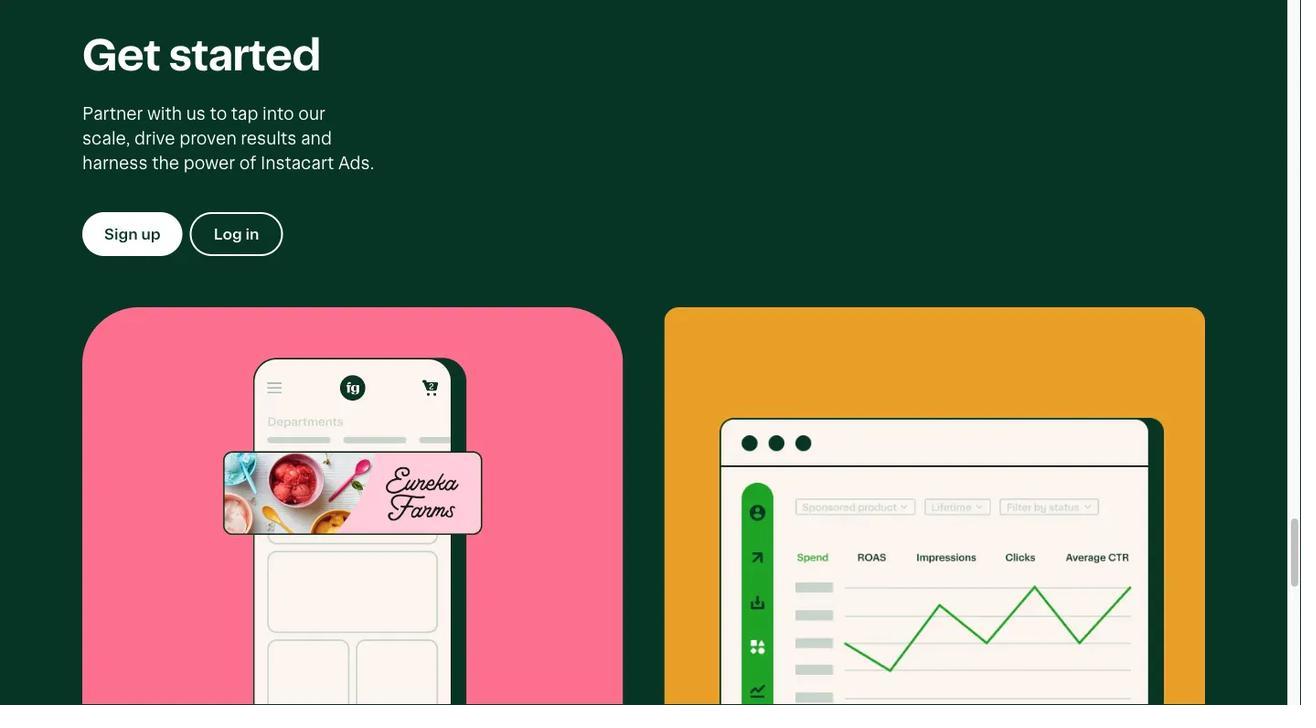 Task type: locate. For each thing, give the bounding box(es) containing it.
in
[[246, 226, 259, 242]]

results
[[241, 130, 297, 148]]

harness
[[82, 155, 148, 173]]

ads.
[[338, 155, 374, 173]]

scale,
[[82, 130, 130, 148]]

log in
[[214, 226, 259, 242]]

log
[[214, 226, 242, 242]]

with
[[147, 105, 182, 123]]

sign
[[104, 226, 138, 242]]

us
[[186, 105, 206, 123]]

get
[[82, 35, 160, 79]]

power
[[183, 155, 235, 173]]

the
[[152, 155, 179, 173]]

sign up link
[[82, 213, 183, 257]]

get started
[[82, 35, 321, 79]]

drive
[[135, 130, 175, 148]]

log in link
[[190, 213, 283, 257]]



Task type: vqa. For each thing, say whether or not it's contained in the screenshot.
PARTNER WITH US TO TAP INTO OUR SCALE, DRIVE PROVEN RESULTS AND HARNESS THE POWER OF INSTACART ADS.
yes



Task type: describe. For each thing, give the bounding box(es) containing it.
instacart
[[261, 155, 334, 173]]

up
[[141, 226, 161, 242]]

our
[[298, 105, 325, 123]]

partner
[[82, 105, 143, 123]]

to
[[210, 105, 227, 123]]

and
[[301, 130, 332, 148]]

tap
[[231, 105, 258, 123]]

ads products image
[[82, 308, 623, 705]]

ads tools image
[[664, 308, 1205, 705]]

started
[[169, 35, 321, 79]]

into
[[263, 105, 294, 123]]

sign up
[[104, 226, 161, 242]]

proven
[[179, 130, 237, 148]]

partner with us to tap into our scale, drive proven results and harness the power of instacart ads.
[[82, 105, 374, 173]]

of
[[239, 155, 256, 173]]



